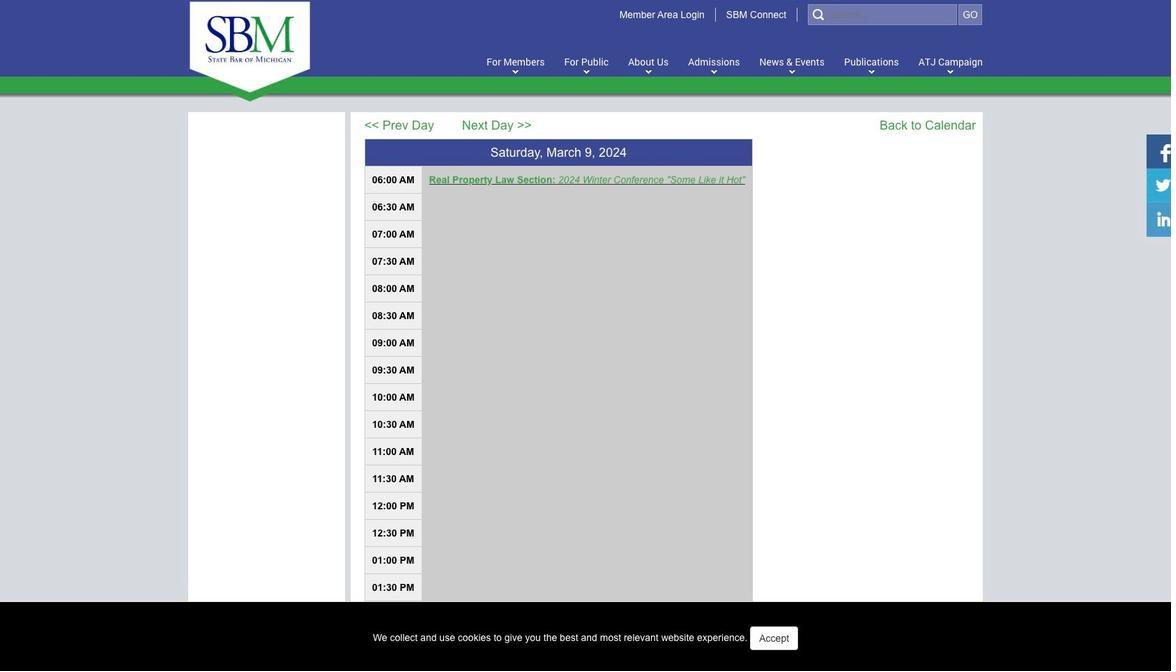 Task type: vqa. For each thing, say whether or not it's contained in the screenshot.
state bar of michigan image
yes



Task type: locate. For each thing, give the bounding box(es) containing it.
state bar of michigan image
[[189, 1, 311, 93]]



Task type: describe. For each thing, give the bounding box(es) containing it.
Search text field
[[808, 4, 958, 25]]



